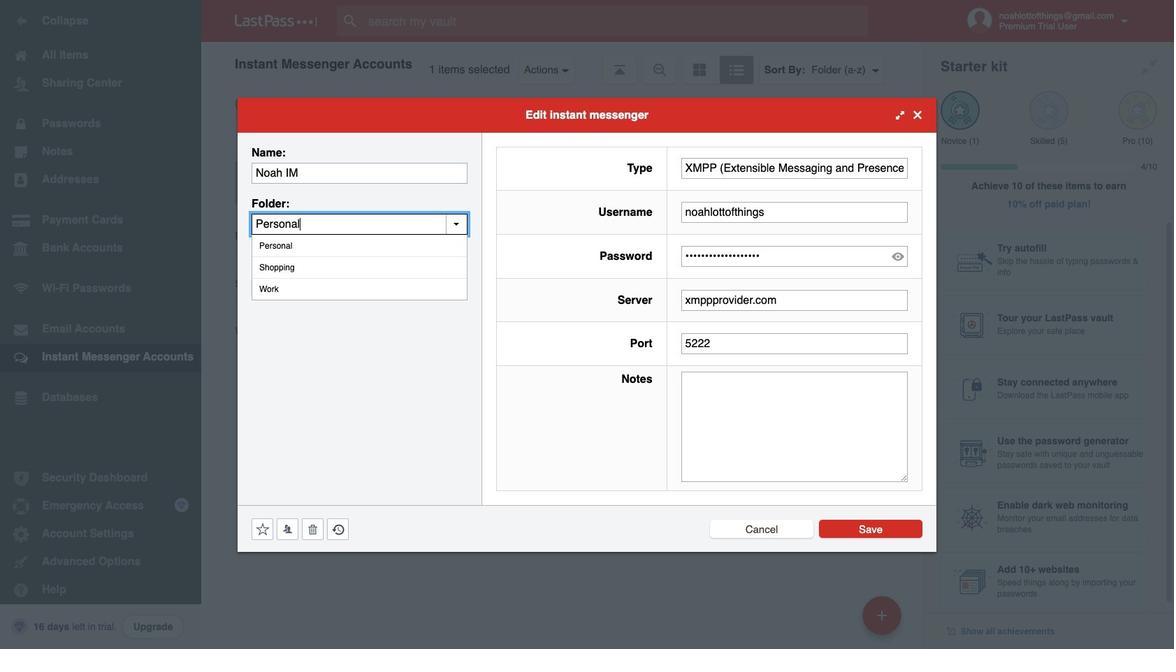Task type: describe. For each thing, give the bounding box(es) containing it.
new item image
[[877, 611, 887, 620]]

lastpass image
[[235, 15, 317, 27]]

vault options navigation
[[201, 42, 924, 84]]



Task type: locate. For each thing, give the bounding box(es) containing it.
Search search field
[[337, 6, 896, 36]]

search my vault text field
[[337, 6, 896, 36]]

None text field
[[252, 163, 468, 184], [681, 290, 908, 311], [252, 163, 468, 184], [681, 290, 908, 311]]

main navigation navigation
[[0, 0, 201, 649]]

None password field
[[681, 246, 908, 267]]

None text field
[[681, 158, 908, 179], [681, 202, 908, 223], [252, 214, 468, 235], [681, 334, 908, 355], [681, 372, 908, 482], [681, 158, 908, 179], [681, 202, 908, 223], [252, 214, 468, 235], [681, 334, 908, 355], [681, 372, 908, 482]]

dialog
[[238, 98, 937, 552]]

new item navigation
[[858, 592, 910, 649]]



